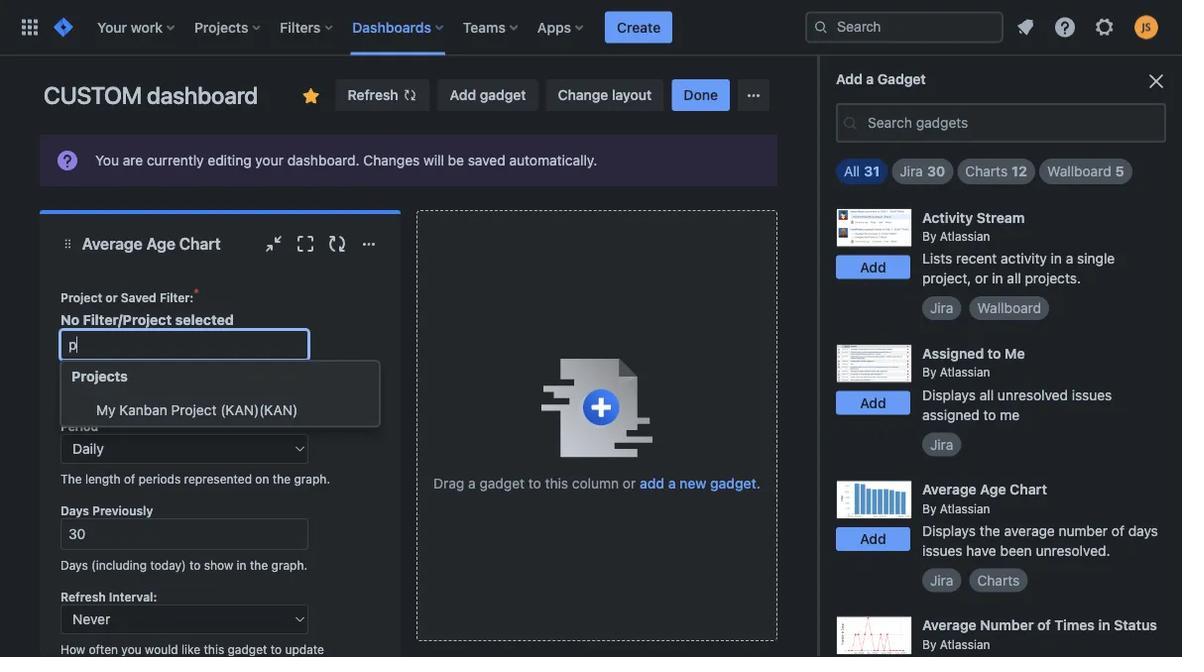 Task type: describe. For each thing, give the bounding box(es) containing it.
how often you would like this gadget to update
[[61, 643, 324, 657]]

recent
[[957, 251, 998, 267]]

editing
[[208, 152, 252, 169]]

assigned to me image
[[837, 344, 913, 384]]

change layout button
[[546, 79, 664, 111]]

done
[[684, 87, 718, 103]]

show
[[204, 559, 233, 573]]

the length of periods represented on the graph.
[[61, 472, 330, 486]]

gadget right new
[[711, 475, 757, 492]]

add gadget img image
[[542, 359, 653, 458]]

projects button
[[189, 11, 268, 43]]

a right drag
[[468, 475, 476, 492]]

add inside button
[[450, 87, 476, 103]]

average for average age chart
[[82, 235, 143, 254]]

filters button
[[274, 11, 341, 43]]

days (including today) to show in the graph.
[[61, 559, 308, 573]]

issues inside average age chart by atlassian displays the average number of days issues have been unresolved.
[[923, 543, 963, 559]]

add gadget
[[450, 87, 526, 103]]

assigned to me by atlassian displays all unresolved issues assigned to me
[[923, 345, 1113, 423]]

today)
[[150, 559, 186, 573]]

add for activity stream
[[861, 259, 887, 275]]

previously
[[92, 504, 153, 518]]

work
[[131, 19, 163, 35]]

average age chart
[[82, 235, 221, 254]]

drag
[[434, 475, 465, 492]]

add button for displays all unresolved issues assigned to me
[[837, 392, 911, 415]]

times
[[1055, 618, 1095, 634]]

be
[[448, 152, 464, 169]]

a inside the activity stream by atlassian lists recent activity in a single project, or in all projects.
[[1066, 251, 1074, 267]]

to inside project or saved filter to use as the basis for the graph. advanced search
[[184, 368, 195, 382]]

wallboard for wallboard 5
[[1048, 163, 1112, 180]]

project or saved filter:
[[61, 291, 194, 305]]

refresh button
[[336, 79, 430, 111]]

a left the gadget
[[867, 71, 874, 87]]

the for in
[[250, 559, 268, 573]]

graph. for days (including today) to show in the graph.
[[272, 559, 308, 573]]

unresolved
[[998, 387, 1069, 403]]

as
[[222, 368, 235, 382]]

refresh for refresh interval:
[[61, 590, 106, 604]]

represented
[[184, 472, 252, 486]]

project or saved filter to use as the basis for the graph. advanced search
[[61, 368, 369, 402]]

jira for assigned
[[931, 436, 954, 453]]

age for average age chart
[[146, 235, 175, 254]]

atlassian inside average number of times in status by atlassian
[[940, 638, 991, 652]]

1 vertical spatial this
[[204, 643, 224, 657]]

p
[[171, 402, 180, 418]]

change
[[558, 87, 609, 103]]

5
[[1116, 163, 1125, 180]]

done link
[[672, 79, 730, 111]]

atlassian inside assigned to me by atlassian displays all unresolved issues assigned to me
[[940, 366, 991, 380]]

advanced
[[61, 388, 116, 402]]

.
[[757, 475, 761, 492]]

refresh image
[[403, 87, 418, 103]]

projects inside projects popup button
[[194, 19, 248, 35]]

dashboards button
[[347, 11, 451, 43]]

saved
[[121, 291, 156, 305]]

project for project or saved filter to use as the basis for the graph. advanced search
[[61, 368, 100, 382]]

1 horizontal spatial saved
[[468, 152, 506, 169]]

no filter/project selected
[[61, 312, 234, 328]]

days for days previously
[[61, 504, 89, 518]]

add button for displays the average number of days issues have been unresolved.
[[837, 528, 911, 551]]

displays for displays all unresolved issues assigned to me
[[923, 387, 976, 403]]

average for average number of times in status by atlassian
[[923, 618, 977, 634]]

column
[[572, 475, 619, 492]]

kanban
[[119, 402, 168, 418]]

average
[[1005, 523, 1056, 539]]

in right show
[[237, 559, 247, 573]]

days previously
[[61, 504, 153, 518]]

projects.
[[1026, 271, 1082, 287]]

your
[[255, 152, 284, 169]]

0 vertical spatial this
[[545, 475, 569, 492]]

apps button
[[532, 11, 591, 43]]

charts 12
[[966, 163, 1028, 180]]

chart for average age chart
[[179, 235, 221, 254]]

the for on
[[273, 472, 291, 486]]

currently
[[147, 152, 204, 169]]

gadget inside button
[[480, 87, 526, 103]]

days for days (including today) to show in the graph.
[[61, 559, 88, 573]]

basis
[[260, 368, 289, 382]]

add button for lists recent activity in a single project, or in all projects.
[[837, 255, 911, 279]]

the for displays
[[980, 523, 1001, 539]]

all
[[844, 163, 860, 180]]

add
[[640, 475, 665, 492]]

issues inside assigned to me by atlassian displays all unresolved issues assigned to me
[[1072, 387, 1113, 403]]

days
[[1129, 523, 1159, 539]]

refresh interval:
[[61, 590, 157, 604]]

me
[[1001, 407, 1020, 423]]

charts for charts
[[978, 572, 1020, 589]]

in inside average number of times in status by atlassian
[[1099, 618, 1111, 634]]

activity
[[1001, 251, 1048, 267]]

add a new gadget button
[[640, 474, 757, 494]]

you
[[121, 643, 142, 657]]

by inside average age chart by atlassian displays the average number of days issues have been unresolved.
[[923, 502, 937, 516]]

single
[[1078, 251, 1116, 267]]

your work
[[97, 19, 163, 35]]

refresh average age chart image
[[325, 232, 349, 256]]

help image
[[1054, 15, 1078, 39]]

activity stream by atlassian lists recent activity in a single project, or in all projects.
[[923, 209, 1116, 287]]

your work button
[[91, 11, 183, 43]]

all inside the activity stream by atlassian lists recent activity in a single project, or in all projects.
[[1008, 271, 1022, 287]]

Days Previously text field
[[61, 519, 309, 551]]

age for average age chart by atlassian displays the average number of days issues have been unresolved.
[[981, 482, 1007, 498]]

wallboard for wallboard
[[978, 300, 1042, 317]]

project for project or saved filter:
[[61, 291, 102, 305]]

new
[[680, 475, 707, 492]]

in down the recent
[[993, 271, 1004, 287]]

create
[[617, 19, 661, 35]]

average number of times in status by atlassian
[[923, 618, 1158, 652]]

period
[[61, 420, 98, 434]]

refresh for refresh
[[348, 87, 399, 103]]

change layout
[[558, 87, 652, 103]]

star custom dashboard image
[[299, 84, 323, 108]]

minimize average age chart image
[[262, 232, 286, 256]]

average for average age chart by atlassian displays the average number of days issues have been unresolved.
[[923, 482, 977, 498]]

1 vertical spatial search field
[[61, 330, 309, 360]]

have
[[967, 543, 997, 559]]

custom dashboard
[[44, 81, 258, 109]]

dashboards
[[353, 19, 432, 35]]

atlassian inside average age chart by atlassian displays the average number of days issues have been unresolved.
[[940, 502, 991, 516]]



Task type: vqa. For each thing, say whether or not it's contained in the screenshot.
middle graph.
yes



Task type: locate. For each thing, give the bounding box(es) containing it.
1 horizontal spatial chart
[[1010, 482, 1048, 498]]

of left days
[[1112, 523, 1125, 539]]

project inside project or saved filter to use as the basis for the graph. advanced search
[[61, 368, 100, 382]]

all up assigned
[[980, 387, 994, 403]]

days left (including
[[61, 559, 88, 573]]

the inside average age chart by atlassian displays the average number of days issues have been unresolved.
[[980, 523, 1001, 539]]

31
[[864, 163, 880, 180]]

number
[[981, 618, 1034, 634]]

jira for average
[[931, 572, 954, 589]]

are
[[123, 152, 143, 169]]

filter:
[[160, 291, 194, 305]]

jira software image
[[52, 15, 75, 39], [52, 15, 75, 39]]

0 horizontal spatial refresh
[[61, 590, 106, 604]]

2 add button from the top
[[837, 392, 911, 415]]

gadget
[[480, 87, 526, 103], [480, 475, 525, 492], [711, 475, 757, 492], [228, 643, 267, 657]]

settings image
[[1094, 15, 1117, 39]]

atlassian down assigned
[[940, 366, 991, 380]]

0 horizontal spatial this
[[204, 643, 224, 657]]

of inside average age chart by atlassian displays the average number of days issues have been unresolved.
[[1112, 523, 1125, 539]]

1 horizontal spatial search field
[[806, 11, 1004, 43]]

1 horizontal spatial age
[[981, 482, 1007, 498]]

1 horizontal spatial projects
[[194, 19, 248, 35]]

saved up search at left
[[119, 368, 152, 382]]

the right show
[[250, 559, 268, 573]]

add down the activity stream image
[[861, 259, 887, 275]]

1 horizontal spatial all
[[1008, 271, 1022, 287]]

the
[[61, 472, 82, 486]]

close icon image
[[1145, 69, 1169, 93]]

2 days from the top
[[61, 559, 88, 573]]

the right for
[[311, 368, 329, 382]]

add for assigned to me
[[861, 395, 887, 411]]

teams button
[[457, 11, 526, 43]]

your profile and settings image
[[1135, 15, 1159, 39]]

0 horizontal spatial chart
[[179, 235, 221, 254]]

issues left have
[[923, 543, 963, 559]]

0 vertical spatial charts
[[966, 163, 1008, 180]]

3 by from the top
[[923, 502, 937, 516]]

average up have
[[923, 482, 977, 498]]

refresh inside button
[[348, 87, 399, 103]]

dashboard.
[[287, 152, 360, 169]]

2 vertical spatial average
[[923, 618, 977, 634]]

graph. inside project or saved filter to use as the basis for the graph. advanced search
[[333, 368, 369, 382]]

search field up the gadget
[[806, 11, 1004, 43]]

gadget right like
[[228, 643, 267, 657]]

often
[[89, 643, 118, 657]]

add button down the activity stream image
[[837, 255, 911, 279]]

1 horizontal spatial of
[[1038, 618, 1052, 634]]

automatically.
[[510, 152, 598, 169]]

periods
[[139, 472, 181, 486]]

all down "activity"
[[1008, 271, 1022, 287]]

layout
[[612, 87, 652, 103]]

primary element
[[12, 0, 806, 55]]

appswitcher icon image
[[18, 15, 42, 39]]

days
[[61, 504, 89, 518], [61, 559, 88, 573]]

projects up advanced search link
[[71, 369, 128, 385]]

the up have
[[980, 523, 1001, 539]]

would
[[145, 643, 178, 657]]

saved
[[468, 152, 506, 169], [119, 368, 152, 382]]

1 project from the top
[[61, 291, 102, 305]]

add for average age chart
[[861, 531, 887, 548]]

2 atlassian from the top
[[940, 366, 991, 380]]

1 horizontal spatial this
[[545, 475, 569, 492]]

age inside average age chart by atlassian displays the average number of days issues have been unresolved.
[[981, 482, 1007, 498]]

wallboard up me
[[978, 300, 1042, 317]]

create button
[[605, 11, 673, 43]]

banner containing your work
[[0, 0, 1183, 56]]

displays up assigned
[[923, 387, 976, 403]]

refresh left refresh image
[[348, 87, 399, 103]]

graph. for the length of periods represented on the graph.
[[294, 472, 330, 486]]

0 vertical spatial all
[[1008, 271, 1022, 287]]

by down assigned
[[923, 366, 937, 380]]

interval:
[[109, 590, 157, 604]]

displays
[[923, 387, 976, 403], [923, 523, 976, 539]]

average left 'number'
[[923, 618, 977, 634]]

by up 'lists'
[[923, 230, 937, 244]]

1 displays from the top
[[923, 387, 976, 403]]

graph. right for
[[333, 368, 369, 382]]

1 vertical spatial projects
[[71, 369, 128, 385]]

wallboard left "5" in the right of the page
[[1048, 163, 1112, 180]]

1 vertical spatial graph.
[[294, 472, 330, 486]]

average age chart image
[[837, 481, 913, 520]]

displays for displays the average number of days issues have been unresolved.
[[923, 523, 976, 539]]

you are currently editing your dashboard. changes will be saved automatically.
[[95, 152, 598, 169]]

0 vertical spatial saved
[[468, 152, 506, 169]]

average inside average age chart by atlassian displays the average number of days issues have been unresolved.
[[923, 482, 977, 498]]

0 horizontal spatial projects
[[71, 369, 128, 385]]

on
[[255, 472, 269, 486]]

0 vertical spatial of
[[124, 472, 135, 486]]

or inside project or saved filter to use as the basis for the graph. advanced search
[[104, 368, 115, 382]]

drag a gadget to this column or add a new gadget .
[[434, 475, 761, 492]]

atlassian down 'number'
[[940, 638, 991, 652]]

Search gadgets field
[[862, 105, 1165, 141]]

0 horizontal spatial all
[[980, 387, 994, 403]]

more dashboard actions image
[[742, 83, 766, 107]]

atlassian inside the activity stream by atlassian lists recent activity in a single project, or in all projects.
[[940, 230, 991, 244]]

graph.
[[333, 368, 369, 382], [294, 472, 330, 486], [272, 559, 308, 573]]

1 days from the top
[[61, 504, 89, 518]]

search field down selected
[[61, 330, 309, 360]]

0 vertical spatial graph.
[[333, 368, 369, 382]]

my
[[96, 402, 116, 418]]

atlassian up the recent
[[940, 230, 991, 244]]

filters
[[280, 19, 321, 35]]

0 horizontal spatial saved
[[119, 368, 152, 382]]

1 vertical spatial chart
[[1010, 482, 1048, 498]]

stream
[[977, 209, 1025, 226]]

displays up have
[[923, 523, 976, 539]]

project up advanced
[[61, 368, 100, 382]]

all 31
[[844, 163, 880, 180]]

a up projects.
[[1066, 251, 1074, 267]]

your
[[97, 19, 127, 35]]

30
[[928, 163, 946, 180]]

2 vertical spatial add button
[[837, 528, 911, 551]]

1 vertical spatial days
[[61, 559, 88, 573]]

a right add
[[669, 475, 676, 492]]

1 atlassian from the top
[[940, 230, 991, 244]]

chart up average
[[1010, 482, 1048, 498]]

projects up dashboard
[[194, 19, 248, 35]]

no
[[61, 312, 80, 328]]

average age chart by atlassian displays the average number of days issues have been unresolved.
[[923, 482, 1159, 559]]

more actions for average age chart gadget image
[[357, 232, 381, 256]]

1 horizontal spatial refresh
[[348, 87, 399, 103]]

or up advanced search link
[[104, 368, 115, 382]]

number
[[1059, 523, 1108, 539]]

0 horizontal spatial issues
[[923, 543, 963, 559]]

gadget
[[878, 71, 927, 87]]

add gadget button
[[438, 79, 538, 111]]

maximize average age chart image
[[294, 232, 318, 256]]

gadget down teams popup button
[[480, 87, 526, 103]]

or
[[976, 271, 989, 287], [106, 291, 118, 305], [104, 368, 115, 382], [623, 475, 636, 492]]

1 add button from the top
[[837, 255, 911, 279]]

projects
[[194, 19, 248, 35], [71, 369, 128, 385]]

0 vertical spatial add button
[[837, 255, 911, 279]]

0 vertical spatial issues
[[1072, 387, 1113, 403]]

filter
[[155, 368, 181, 382]]

by inside average number of times in status by atlassian
[[923, 638, 937, 652]]

issues right the unresolved
[[1072, 387, 1113, 403]]

refresh down (including
[[61, 590, 106, 604]]

chart up filter:
[[179, 235, 221, 254]]

activity stream image
[[837, 208, 913, 248]]

of left times
[[1038, 618, 1052, 634]]

roject (kan)(kan)
[[180, 402, 298, 418]]

age up average
[[981, 482, 1007, 498]]

average inside average number of times in status by atlassian
[[923, 618, 977, 634]]

issues
[[1072, 387, 1113, 403], [923, 543, 963, 559]]

saved inside project or saved filter to use as the basis for the graph. advanced search
[[119, 368, 152, 382]]

0 vertical spatial age
[[146, 235, 175, 254]]

4 by from the top
[[923, 638, 937, 652]]

selected
[[175, 312, 234, 328]]

add down "average age chart" image
[[861, 531, 887, 548]]

wallboard 5
[[1048, 163, 1125, 180]]

saved right be
[[468, 152, 506, 169]]

in
[[1051, 251, 1063, 267], [993, 271, 1004, 287], [237, 559, 247, 573], [1099, 618, 1111, 634]]

notifications image
[[1014, 15, 1038, 39]]

or down the recent
[[976, 271, 989, 287]]

1 vertical spatial project
[[61, 368, 100, 382]]

1 vertical spatial average
[[923, 482, 977, 498]]

average up project or saved filter: on the left of the page
[[82, 235, 143, 254]]

for
[[292, 368, 308, 382]]

displays inside assigned to me by atlassian displays all unresolved issues assigned to me
[[923, 387, 976, 403]]

1 vertical spatial charts
[[978, 572, 1020, 589]]

assigned
[[923, 407, 980, 423]]

2 by from the top
[[923, 366, 937, 380]]

1 vertical spatial all
[[980, 387, 994, 403]]

like
[[182, 643, 201, 657]]

1 vertical spatial age
[[981, 482, 1007, 498]]

to
[[988, 345, 1002, 362], [184, 368, 195, 382], [984, 407, 997, 423], [529, 475, 542, 492], [190, 559, 201, 573], [271, 643, 282, 657]]

in up projects.
[[1051, 251, 1063, 267]]

age up filter:
[[146, 235, 175, 254]]

lists
[[923, 251, 953, 267]]

update
[[285, 643, 324, 657]]

0 vertical spatial average
[[82, 235, 143, 254]]

jira for activity
[[931, 300, 954, 317]]

charts for charts 12
[[966, 163, 1008, 180]]

the right the "as"
[[238, 368, 256, 382]]

by inside the activity stream by atlassian lists recent activity in a single project, or in all projects.
[[923, 230, 937, 244]]

0 vertical spatial projects
[[194, 19, 248, 35]]

length
[[85, 472, 121, 486]]

banner
[[0, 0, 1183, 56]]

the
[[238, 368, 256, 382], [311, 368, 329, 382], [273, 472, 291, 486], [980, 523, 1001, 539], [250, 559, 268, 573]]

dashboard
[[147, 81, 258, 109]]

a
[[867, 71, 874, 87], [1066, 251, 1074, 267], [468, 475, 476, 492], [669, 475, 676, 492]]

of right length
[[124, 472, 135, 486]]

advanced search link
[[61, 388, 158, 402]]

(including
[[91, 559, 147, 573]]

12
[[1012, 163, 1028, 180]]

charts
[[966, 163, 1008, 180], [978, 572, 1020, 589]]

0 horizontal spatial age
[[146, 235, 175, 254]]

graph. right the on at the bottom left
[[294, 472, 330, 486]]

1 vertical spatial of
[[1112, 523, 1125, 539]]

or left saved
[[106, 291, 118, 305]]

chart for average age chart by atlassian displays the average number of days issues have been unresolved.
[[1010, 482, 1048, 498]]

this left the column
[[545, 475, 569, 492]]

1 horizontal spatial issues
[[1072, 387, 1113, 403]]

gadget right drag
[[480, 475, 525, 492]]

3 atlassian from the top
[[940, 502, 991, 516]]

all inside assigned to me by atlassian displays all unresolved issues assigned to me
[[980, 387, 994, 403]]

by right average number of times in status image
[[923, 638, 937, 652]]

0 horizontal spatial search field
[[61, 330, 309, 360]]

add down assigned to me image
[[861, 395, 887, 411]]

1 vertical spatial add button
[[837, 392, 911, 415]]

or inside the activity stream by atlassian lists recent activity in a single project, or in all projects.
[[976, 271, 989, 287]]

chart inside average age chart by atlassian displays the average number of days issues have been unresolved.
[[1010, 482, 1048, 498]]

0 vertical spatial refresh
[[348, 87, 399, 103]]

1 horizontal spatial wallboard
[[1048, 163, 1112, 180]]

0 horizontal spatial of
[[124, 472, 135, 486]]

search
[[119, 388, 158, 402]]

1 vertical spatial displays
[[923, 523, 976, 539]]

will
[[424, 152, 444, 169]]

0 vertical spatial days
[[61, 504, 89, 518]]

average
[[82, 235, 143, 254], [923, 482, 977, 498], [923, 618, 977, 634]]

changes
[[364, 152, 420, 169]]

4 atlassian from the top
[[940, 638, 991, 652]]

charts left 12 on the right of the page
[[966, 163, 1008, 180]]

2 vertical spatial graph.
[[272, 559, 308, 573]]

been
[[1001, 543, 1033, 559]]

add a gadget
[[837, 71, 927, 87]]

2 displays from the top
[[923, 523, 976, 539]]

add button down "average age chart" image
[[837, 528, 911, 551]]

search image
[[814, 19, 830, 35]]

2 project from the top
[[61, 368, 100, 382]]

in right times
[[1099, 618, 1111, 634]]

the right the on at the bottom left
[[273, 472, 291, 486]]

displays inside average age chart by atlassian displays the average number of days issues have been unresolved.
[[923, 523, 976, 539]]

days down the
[[61, 504, 89, 518]]

status
[[1115, 618, 1158, 634]]

add right refresh image
[[450, 87, 476, 103]]

0 vertical spatial chart
[[179, 235, 221, 254]]

atlassian up have
[[940, 502, 991, 516]]

2 horizontal spatial of
[[1112, 523, 1125, 539]]

by right "average age chart" image
[[923, 502, 937, 516]]

charts down have
[[978, 572, 1020, 589]]

add button down assigned to me image
[[837, 392, 911, 415]]

0 vertical spatial displays
[[923, 387, 976, 403]]

0 vertical spatial search field
[[806, 11, 1004, 43]]

activity
[[923, 209, 974, 226]]

2 vertical spatial of
[[1038, 618, 1052, 634]]

0 vertical spatial wallboard
[[1048, 163, 1112, 180]]

of inside average number of times in status by atlassian
[[1038, 618, 1052, 634]]

teams
[[463, 19, 506, 35]]

1 vertical spatial saved
[[119, 368, 152, 382]]

of for times
[[1038, 618, 1052, 634]]

1 vertical spatial refresh
[[61, 590, 106, 604]]

graph. right show
[[272, 559, 308, 573]]

apps
[[538, 19, 572, 35]]

3 add button from the top
[[837, 528, 911, 551]]

1 by from the top
[[923, 230, 937, 244]]

1 vertical spatial issues
[[923, 543, 963, 559]]

project
[[61, 291, 102, 305], [61, 368, 100, 382]]

Search field
[[806, 11, 1004, 43], [61, 330, 309, 360]]

by inside assigned to me by atlassian displays all unresolved issues assigned to me
[[923, 366, 937, 380]]

average number of times in status image
[[837, 617, 913, 656]]

jira 30
[[900, 163, 946, 180]]

1 vertical spatial wallboard
[[978, 300, 1042, 317]]

this right like
[[204, 643, 224, 657]]

add left the gadget
[[837, 71, 863, 87]]

0 horizontal spatial wallboard
[[978, 300, 1042, 317]]

project up "no"
[[61, 291, 102, 305]]

use
[[199, 368, 219, 382]]

0 vertical spatial project
[[61, 291, 102, 305]]

filter/project
[[83, 312, 172, 328]]

of for periods
[[124, 472, 135, 486]]

unresolved.
[[1036, 543, 1111, 559]]

or left add
[[623, 475, 636, 492]]



